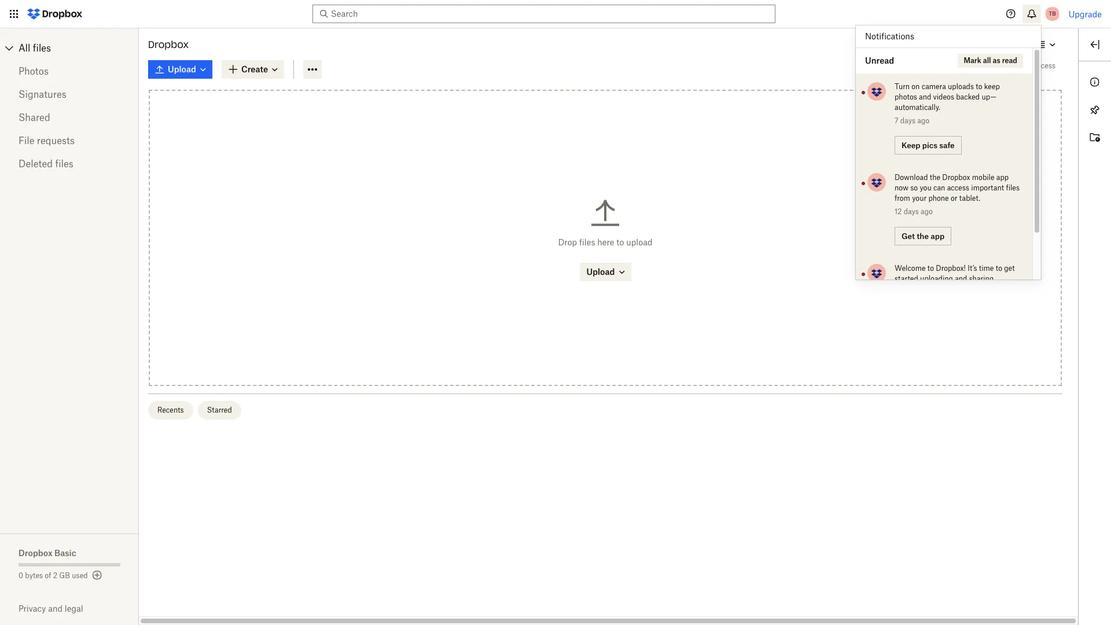 Task type: vqa. For each thing, say whether or not it's contained in the screenshot.
and
yes



Task type: describe. For each thing, give the bounding box(es) containing it.
ago inside turn on camera uploads to keep photos and videos backed up— automatically. 7 days ago
[[917, 116, 929, 125]]

deleted
[[19, 158, 53, 170]]

on
[[912, 82, 920, 91]]

mobile
[[972, 173, 995, 182]]

all
[[19, 42, 30, 54]]

safe
[[939, 140, 955, 150]]

privacy and legal link
[[19, 604, 139, 613]]

turn on camera uploads to keep photos and videos backed up— automatically. button
[[895, 82, 1021, 113]]

drop
[[558, 237, 577, 247]]

signatures
[[19, 89, 66, 100]]

as
[[993, 56, 1000, 65]]

file requests link
[[19, 129, 120, 152]]

used
[[72, 571, 88, 580]]

notifications
[[865, 31, 914, 41]]

turn
[[895, 82, 910, 91]]

important
[[971, 183, 1004, 192]]

open information panel image
[[1088, 75, 1102, 89]]

requests
[[37, 135, 75, 146]]

welcome to dropbox! it's time to get started uploading and sharing.
[[895, 264, 1015, 283]]

keep
[[902, 140, 921, 150]]

phone
[[929, 194, 949, 203]]

dropbox!
[[936, 264, 966, 273]]

bytes
[[25, 571, 43, 580]]

get the app button
[[895, 227, 952, 245]]

days inside turn on camera uploads to keep photos and videos backed up— automatically. 7 days ago
[[900, 116, 916, 125]]

backed
[[956, 93, 980, 101]]

to right here
[[617, 237, 624, 247]]

it's
[[968, 264, 977, 273]]

only you have access
[[985, 61, 1056, 70]]

download
[[895, 173, 928, 182]]

automatically.
[[895, 103, 940, 112]]

mark
[[964, 56, 981, 65]]

7
[[895, 116, 899, 125]]

mark all as read
[[964, 56, 1017, 65]]

0 bytes of 2 gb used
[[19, 571, 88, 580]]

unread
[[865, 56, 894, 65]]

dropbox logo - go to the homepage image
[[23, 5, 86, 23]]

shared
[[19, 112, 50, 123]]

files for deleted files
[[55, 158, 73, 170]]

all
[[983, 56, 991, 65]]

get more space image
[[90, 568, 104, 582]]

now
[[895, 183, 909, 192]]

can
[[934, 183, 945, 192]]

recents
[[157, 406, 184, 414]]

drop files here to upload
[[558, 237, 653, 247]]

2
[[53, 571, 57, 580]]

dropbox for dropbox
[[148, 39, 189, 50]]

deleted files
[[19, 158, 73, 170]]

get
[[1004, 264, 1015, 273]]

and inside turn on camera uploads to keep photos and videos backed up— automatically. 7 days ago
[[919, 93, 931, 101]]

days inside download the dropbox mobile app now so you can access important files from your phone or tablet. 12 days ago
[[904, 207, 919, 216]]

open details pane image
[[1088, 38, 1102, 52]]

keep
[[984, 82, 1000, 91]]

0
[[19, 571, 23, 580]]

keep pics safe button
[[895, 136, 962, 155]]

to left get
[[996, 264, 1002, 273]]

legal
[[65, 604, 83, 613]]

videos
[[933, 93, 954, 101]]

gb
[[59, 571, 70, 580]]

get
[[902, 231, 915, 240]]

up—
[[982, 93, 997, 101]]

recents button
[[148, 401, 193, 420]]

welcome to dropbox! it's time to get started uploading and sharing. button inside welcome to dropbox! it's time to get started uploading and sharing. link
[[895, 263, 1021, 284]]

camera
[[922, 82, 946, 91]]

dropbox basic
[[19, 548, 76, 558]]

welcome
[[895, 264, 926, 273]]

0 vertical spatial access
[[1033, 61, 1056, 70]]

to inside turn on camera uploads to keep photos and videos backed up— automatically. 7 days ago
[[976, 82, 982, 91]]



Task type: locate. For each thing, give the bounding box(es) containing it.
and down dropbox!
[[955, 274, 967, 283]]

privacy and legal
[[19, 604, 83, 613]]

files for all files
[[33, 42, 51, 54]]

open activity image
[[1088, 131, 1102, 145]]

upgrade
[[1069, 9, 1102, 19]]

access up the or on the right top
[[947, 183, 969, 192]]

starred button
[[198, 401, 241, 420]]

tablet.
[[959, 194, 981, 203]]

days right "12"
[[904, 207, 919, 216]]

file requests
[[19, 135, 75, 146]]

0 vertical spatial dropbox
[[148, 39, 189, 50]]

2 vertical spatial and
[[48, 604, 62, 613]]

1 horizontal spatial app
[[996, 173, 1009, 182]]

mark all as read button
[[958, 54, 1023, 68]]

files down file requests link
[[55, 158, 73, 170]]

1 vertical spatial ago
[[921, 207, 933, 216]]

1 vertical spatial you
[[920, 183, 932, 192]]

0 vertical spatial the
[[930, 173, 941, 182]]

1 vertical spatial app
[[931, 231, 945, 240]]

files left here
[[579, 237, 595, 247]]

0 vertical spatial ago
[[917, 116, 929, 125]]

access inside download the dropbox mobile app now so you can access important files from your phone or tablet. 12 days ago
[[947, 183, 969, 192]]

photos
[[19, 65, 49, 77]]

files right important
[[1006, 183, 1020, 192]]

app inside button
[[931, 231, 945, 240]]

files inside download the dropbox mobile app now so you can access important files from your phone or tablet. 12 days ago
[[1006, 183, 1020, 192]]

you right "as"
[[1003, 61, 1014, 70]]

1 horizontal spatial you
[[1003, 61, 1014, 70]]

to
[[976, 82, 982, 91], [617, 237, 624, 247], [928, 264, 934, 273], [996, 264, 1002, 273]]

turn on camera uploads to keep photos and videos backed up— automatically. 7 days ago
[[895, 82, 1000, 125]]

the inside button
[[917, 231, 929, 240]]

the right "get"
[[917, 231, 929, 240]]

sharing.
[[969, 274, 995, 283]]

files
[[33, 42, 51, 54], [55, 158, 73, 170], [1006, 183, 1020, 192], [579, 237, 595, 247]]

deleted files link
[[19, 152, 120, 175]]

starred
[[207, 406, 232, 414]]

the for get
[[917, 231, 929, 240]]

you inside download the dropbox mobile app now so you can access important files from your phone or tablet. 12 days ago
[[920, 183, 932, 192]]

and inside welcome to dropbox! it's time to get started uploading and sharing.
[[955, 274, 967, 283]]

and up the automatically. at the top right of page
[[919, 93, 931, 101]]

dropbox inside download the dropbox mobile app now so you can access important files from your phone or tablet. 12 days ago
[[942, 173, 970, 182]]

and left legal
[[48, 604, 62, 613]]

1 vertical spatial dropbox
[[942, 173, 970, 182]]

1 horizontal spatial dropbox
[[148, 39, 189, 50]]

uploading
[[920, 274, 953, 283]]

ago
[[917, 116, 929, 125], [921, 207, 933, 216]]

upload
[[626, 237, 653, 247]]

welcome to dropbox! it's time to get started uploading and sharing. link
[[856, 255, 1032, 336]]

1 horizontal spatial and
[[919, 93, 931, 101]]

download the dropbox mobile app now so you can access important files from your phone or tablet. 12 days ago
[[895, 173, 1020, 216]]

pics
[[922, 140, 938, 150]]

ago down the automatically. at the top right of page
[[917, 116, 929, 125]]

access right have
[[1033, 61, 1056, 70]]

app right "get"
[[931, 231, 945, 240]]

12
[[895, 207, 902, 216]]

0 horizontal spatial app
[[931, 231, 945, 240]]

keep pics safe
[[902, 140, 955, 150]]

0 horizontal spatial the
[[917, 231, 929, 240]]

0 vertical spatial days
[[900, 116, 916, 125]]

2 horizontal spatial dropbox
[[942, 173, 970, 182]]

days
[[900, 116, 916, 125], [904, 207, 919, 216]]

to left keep
[[976, 82, 982, 91]]

0 horizontal spatial you
[[920, 183, 932, 192]]

all files
[[19, 42, 51, 54]]

welcome to dropbox! it's time to get started uploading and sharing. button
[[856, 255, 1032, 336], [895, 263, 1021, 284]]

or
[[951, 194, 958, 203]]

dropbox for dropbox basic
[[19, 548, 52, 558]]

started
[[895, 274, 918, 283]]

0 vertical spatial you
[[1003, 61, 1014, 70]]

files for drop files here to upload
[[579, 237, 595, 247]]

open pinned items image
[[1088, 103, 1102, 117]]

photos link
[[19, 60, 120, 83]]

uploads
[[948, 82, 974, 91]]

dropbox
[[148, 39, 189, 50], [942, 173, 970, 182], [19, 548, 52, 558]]

file
[[19, 135, 34, 146]]

have
[[1016, 61, 1032, 70]]

of
[[45, 571, 51, 580]]

global header element
[[0, 0, 1111, 28]]

the inside download the dropbox mobile app now so you can access important files from your phone or tablet. 12 days ago
[[930, 173, 941, 182]]

app
[[996, 173, 1009, 182], [931, 231, 945, 240]]

all files link
[[19, 39, 139, 57]]

1 vertical spatial days
[[904, 207, 919, 216]]

from
[[895, 194, 910, 203]]

get the app
[[902, 231, 945, 240]]

privacy
[[19, 604, 46, 613]]

0 horizontal spatial dropbox
[[19, 548, 52, 558]]

upgrade link
[[1069, 9, 1102, 19]]

ago down the your
[[921, 207, 933, 216]]

the up can
[[930, 173, 941, 182]]

files right all
[[33, 42, 51, 54]]

read
[[1002, 56, 1017, 65]]

download the dropbox mobile app now so you can access important files from your phone or tablet. button
[[895, 172, 1021, 204]]

2 vertical spatial dropbox
[[19, 548, 52, 558]]

photos
[[895, 93, 917, 101]]

1 horizontal spatial access
[[1033, 61, 1056, 70]]

0 vertical spatial app
[[996, 173, 1009, 182]]

days right 7
[[900, 116, 916, 125]]

1 vertical spatial access
[[947, 183, 969, 192]]

2 horizontal spatial and
[[955, 274, 967, 283]]

signatures link
[[19, 83, 120, 106]]

and
[[919, 93, 931, 101], [955, 274, 967, 283], [48, 604, 62, 613]]

your
[[912, 194, 927, 203]]

the for download
[[930, 173, 941, 182]]

0 horizontal spatial access
[[947, 183, 969, 192]]

here
[[597, 237, 614, 247]]

0 vertical spatial and
[[919, 93, 931, 101]]

you
[[1003, 61, 1014, 70], [920, 183, 932, 192]]

app up important
[[996, 173, 1009, 182]]

1 vertical spatial the
[[917, 231, 929, 240]]

0 horizontal spatial and
[[48, 604, 62, 613]]

only
[[985, 61, 1001, 70]]

the
[[930, 173, 941, 182], [917, 231, 929, 240]]

app inside download the dropbox mobile app now so you can access important files from your phone or tablet. 12 days ago
[[996, 173, 1009, 182]]

1 horizontal spatial the
[[930, 173, 941, 182]]

so
[[911, 183, 918, 192]]

time
[[979, 264, 994, 273]]

you right so on the right of the page
[[920, 183, 932, 192]]

shared link
[[19, 106, 120, 129]]

basic
[[54, 548, 76, 558]]

1 vertical spatial and
[[955, 274, 967, 283]]

to up uploading
[[928, 264, 934, 273]]

ago inside download the dropbox mobile app now so you can access important files from your phone or tablet. 12 days ago
[[921, 207, 933, 216]]



